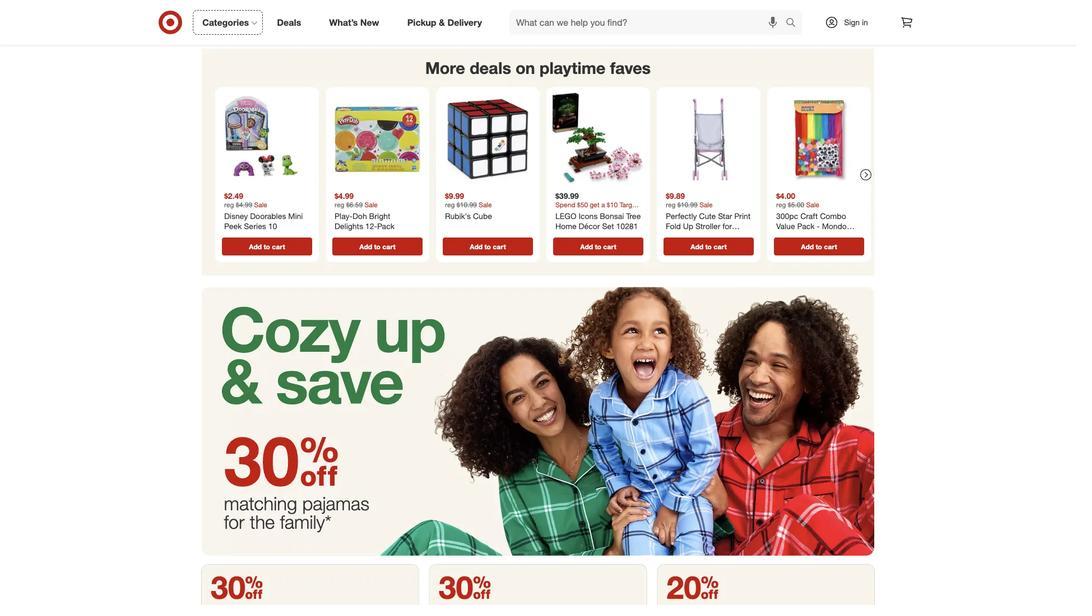 Task type: vqa. For each thing, say whether or not it's contained in the screenshot.
$39.99
yes



Task type: locate. For each thing, give the bounding box(es) containing it.
sale for cute
[[700, 201, 713, 209]]

1 horizontal spatial pack
[[797, 221, 815, 231]]

$6.59
[[346, 201, 363, 209]]

to
[[264, 243, 270, 251], [374, 243, 381, 251], [485, 243, 491, 251], [595, 243, 602, 251], [706, 243, 712, 251], [816, 243, 822, 251]]

5 add to cart from the left
[[691, 243, 727, 251]]

perfectly
[[666, 212, 697, 221]]

2 reg from the left
[[335, 201, 345, 209]]

disney doorables mini peek series 10 image
[[220, 92, 315, 187]]

2 add to cart from the left
[[360, 243, 396, 251]]

add to cart button for play-doh bright delights 12-pack
[[332, 238, 423, 256]]

to down '12-'
[[374, 243, 381, 251]]

-
[[817, 221, 820, 231]]

reg up rubik's
[[445, 201, 455, 209]]

add for lego icons bonsai tree home décor set 10281
[[580, 243, 593, 251]]

to down -
[[816, 243, 822, 251]]

reg up the 300pc
[[776, 201, 786, 209]]

sale inside "$2.49 reg $4.99 sale disney doorables mini peek series 10"
[[254, 201, 267, 209]]

sale up cube
[[479, 201, 492, 209]]

to down "stroller"
[[706, 243, 712, 251]]

$10.99 up perfectly
[[678, 201, 698, 209]]

pack right doh
[[377, 221, 395, 231]]

more deals on playtime faves
[[425, 58, 651, 78]]

for inside $9.89 reg $10.99 sale perfectly cute star print fold up stroller for baby doll
[[723, 221, 732, 231]]

tree
[[626, 212, 641, 221]]

4 cart from the left
[[603, 243, 617, 251]]

0 vertical spatial for
[[723, 221, 732, 231]]

what's new link
[[320, 10, 393, 35]]

bright
[[369, 212, 390, 221]]

to for disney doorables mini peek series 10
[[264, 243, 270, 251]]

pack inside $4.99 reg $6.59 sale play-doh bright delights 12-pack
[[377, 221, 395, 231]]

perfectly cute star print fold up stroller for baby doll image
[[662, 92, 756, 187]]

pack
[[377, 221, 395, 231], [797, 221, 815, 231]]

3 add to cart button from the left
[[443, 238, 533, 256]]

$9.99 reg $10.99 sale rubik's cube
[[445, 191, 492, 221]]

add
[[249, 243, 262, 251], [360, 243, 372, 251], [470, 243, 483, 251], [580, 243, 593, 251], [691, 243, 704, 251], [801, 243, 814, 251]]

cart
[[272, 243, 285, 251], [383, 243, 396, 251], [493, 243, 506, 251], [603, 243, 617, 251], [714, 243, 727, 251], [824, 243, 837, 251]]

5 add to cart button from the left
[[664, 238, 754, 256]]

value
[[776, 221, 795, 231]]

2 cart from the left
[[383, 243, 396, 251]]

$10.99 inside $9.99 reg $10.99 sale rubik's cube
[[457, 201, 477, 209]]

5 sale from the left
[[806, 201, 820, 209]]

add down doll
[[691, 243, 704, 251]]

print
[[735, 212, 751, 221]]

sale up doorables
[[254, 201, 267, 209]]

1 horizontal spatial $10.99
[[678, 201, 698, 209]]

craft
[[801, 212, 818, 221]]

doorables
[[250, 212, 286, 221]]

sale up craft
[[806, 201, 820, 209]]

2 pack from the left
[[797, 221, 815, 231]]

1 $10.99 from the left
[[457, 201, 477, 209]]

to down 10
[[264, 243, 270, 251]]

add to cart for lego icons bonsai tree home décor set 10281
[[580, 243, 617, 251]]

add to cart down cube
[[470, 243, 506, 251]]

1 add to cart from the left
[[249, 243, 285, 251]]

4 add from the left
[[580, 243, 593, 251]]

5 cart from the left
[[714, 243, 727, 251]]

$10.99
[[457, 201, 477, 209], [678, 201, 698, 209]]

reg inside the $4.00 reg $5.00 sale 300pc craft combo value pack - mondo llama™
[[776, 201, 786, 209]]

delights
[[335, 221, 363, 231]]

add to cart down 10
[[249, 243, 285, 251]]

3 reg from the left
[[445, 201, 455, 209]]

2 to from the left
[[374, 243, 381, 251]]

1 horizontal spatial for
[[723, 221, 732, 231]]

&
[[439, 17, 445, 28]]

pajamas
[[302, 493, 369, 515]]

more
[[425, 58, 465, 78]]

categories
[[202, 17, 249, 28]]

reg inside $9.89 reg $10.99 sale perfectly cute star print fold up stroller for baby doll
[[666, 201, 676, 209]]

$39.99
[[556, 191, 579, 201]]

pack left -
[[797, 221, 815, 231]]

5 reg from the left
[[776, 201, 786, 209]]

for inside matching pajamas for the family*
[[224, 511, 245, 534]]

reg up 'play-'
[[335, 201, 345, 209]]

1 vertical spatial for
[[224, 511, 245, 534]]

0 horizontal spatial pack
[[377, 221, 395, 231]]

cart for perfectly cute star print fold up stroller for baby doll
[[714, 243, 727, 251]]

$4.99
[[335, 191, 354, 201], [236, 201, 252, 209]]

sale up cute
[[700, 201, 713, 209]]

3 sale from the left
[[479, 201, 492, 209]]

for left the
[[224, 511, 245, 534]]

matching
[[224, 493, 297, 515]]

décor
[[579, 221, 600, 231]]

cart for disney doorables mini peek series 10
[[272, 243, 285, 251]]

5 add from the left
[[691, 243, 704, 251]]

add to cart button down cube
[[443, 238, 533, 256]]

add down décor
[[580, 243, 593, 251]]

$10.99 up rubik's
[[457, 201, 477, 209]]

add to cart button down "stroller"
[[664, 238, 754, 256]]

series
[[244, 221, 266, 231]]

$9.89 reg $10.99 sale perfectly cute star print fold up stroller for baby doll
[[666, 191, 751, 241]]

peek
[[224, 221, 242, 231]]

add down series
[[249, 243, 262, 251]]

$4.99 up disney
[[236, 201, 252, 209]]

baby
[[666, 231, 684, 241]]

0 horizontal spatial for
[[224, 511, 245, 534]]

icons
[[579, 212, 598, 221]]

add to cart button for perfectly cute star print fold up stroller for baby doll
[[664, 238, 754, 256]]

add to cart button for lego icons bonsai tree home décor set 10281
[[553, 238, 644, 256]]

pickup & delivery link
[[398, 10, 496, 35]]

1 sale from the left
[[254, 201, 267, 209]]

reg up disney
[[224, 201, 234, 209]]

stroller
[[696, 221, 721, 231]]

add to cart button
[[222, 238, 312, 256], [332, 238, 423, 256], [443, 238, 533, 256], [553, 238, 644, 256], [664, 238, 754, 256], [774, 238, 864, 256]]

what's new
[[329, 17, 379, 28]]

add to cart down '12-'
[[360, 243, 396, 251]]

add to cart button down 10
[[222, 238, 312, 256]]

2 add from the left
[[360, 243, 372, 251]]

add for rubik's cube
[[470, 243, 483, 251]]

$10.99 inside $9.89 reg $10.99 sale perfectly cute star print fold up stroller for baby doll
[[678, 201, 698, 209]]

$4.99 inside "$2.49 reg $4.99 sale disney doorables mini peek series 10"
[[236, 201, 252, 209]]

10281
[[616, 221, 638, 231]]

30 
[[224, 420, 339, 502]]

3 add from the left
[[470, 243, 483, 251]]

sale inside the $4.00 reg $5.00 sale 300pc craft combo value pack - mondo llama™
[[806, 201, 820, 209]]

12-
[[365, 221, 377, 231]]

$2.49
[[224, 191, 243, 201]]

add down the llama™
[[801, 243, 814, 251]]

sale for doh
[[365, 201, 378, 209]]

add to cart down -
[[801, 243, 837, 251]]

delivery
[[448, 17, 482, 28]]

new
[[360, 17, 379, 28]]

5 to from the left
[[706, 243, 712, 251]]

add to cart button down -
[[774, 238, 864, 256]]

3 cart from the left
[[493, 243, 506, 251]]

sale up the bright in the top left of the page
[[365, 201, 378, 209]]

reg
[[224, 201, 234, 209], [335, 201, 345, 209], [445, 201, 455, 209], [666, 201, 676, 209], [776, 201, 786, 209]]

cart for rubik's cube
[[493, 243, 506, 251]]

add to cart button for rubik's cube
[[443, 238, 533, 256]]

bonsai
[[600, 212, 624, 221]]

add to cart down décor
[[580, 243, 617, 251]]

1 pack from the left
[[377, 221, 395, 231]]

0 horizontal spatial $10.99
[[457, 201, 477, 209]]

1 to from the left
[[264, 243, 270, 251]]

reg inside "$2.49 reg $4.99 sale disney doorables mini peek series 10"
[[224, 201, 234, 209]]

to down cube
[[485, 243, 491, 251]]

for left print
[[723, 221, 732, 231]]

mondo
[[822, 221, 847, 231]]

deals
[[277, 17, 301, 28]]

reg for $4.00
[[776, 201, 786, 209]]

2 add to cart button from the left
[[332, 238, 423, 256]]

add to cart button down '12-'
[[332, 238, 423, 256]]

add down '12-'
[[360, 243, 372, 251]]

6 to from the left
[[816, 243, 822, 251]]

6 add from the left
[[801, 243, 814, 251]]

for
[[723, 221, 732, 231], [224, 511, 245, 534]]

6 cart from the left
[[824, 243, 837, 251]]

6 add to cart button from the left
[[774, 238, 864, 256]]

sale inside $9.89 reg $10.99 sale perfectly cute star print fold up stroller for baby doll
[[700, 201, 713, 209]]

cute
[[699, 212, 716, 221]]

2 sale from the left
[[365, 201, 378, 209]]

4 sale from the left
[[700, 201, 713, 209]]

sign in link
[[816, 10, 886, 35]]

sale for doorables
[[254, 201, 267, 209]]

4 add to cart button from the left
[[553, 238, 644, 256]]

0 horizontal spatial $4.99
[[236, 201, 252, 209]]

sale
[[254, 201, 267, 209], [365, 201, 378, 209], [479, 201, 492, 209], [700, 201, 713, 209], [806, 201, 820, 209]]


[[299, 420, 339, 502]]

add down cube
[[470, 243, 483, 251]]

add to cart button for disney doorables mini peek series 10
[[222, 238, 312, 256]]

1 cart from the left
[[272, 243, 285, 251]]

add to cart
[[249, 243, 285, 251], [360, 243, 396, 251], [470, 243, 506, 251], [580, 243, 617, 251], [691, 243, 727, 251], [801, 243, 837, 251]]

6 add to cart from the left
[[801, 243, 837, 251]]

3 add to cart from the left
[[470, 243, 506, 251]]

add for 300pc craft combo value pack - mondo llama™
[[801, 243, 814, 251]]

1 add to cart button from the left
[[222, 238, 312, 256]]

to down décor
[[595, 243, 602, 251]]

add to cart button down décor
[[553, 238, 644, 256]]

$9.89
[[666, 191, 685, 201]]

4 to from the left
[[595, 243, 602, 251]]

reg inside $9.99 reg $10.99 sale rubik's cube
[[445, 201, 455, 209]]

4 reg from the left
[[666, 201, 676, 209]]

reg inside $4.99 reg $6.59 sale play-doh bright delights 12-pack
[[335, 201, 345, 209]]

3 to from the left
[[485, 243, 491, 251]]

reg for $2.49
[[224, 201, 234, 209]]

to for 300pc craft combo value pack - mondo llama™
[[816, 243, 822, 251]]

1 add from the left
[[249, 243, 262, 251]]

$4.99 up 'play-'
[[335, 191, 354, 201]]

sale inside $4.99 reg $6.59 sale play-doh bright delights 12-pack
[[365, 201, 378, 209]]

1 reg from the left
[[224, 201, 234, 209]]

deals link
[[268, 10, 315, 35]]

$2.49 reg $4.99 sale disney doorables mini peek series 10
[[224, 191, 303, 231]]

reg up perfectly
[[666, 201, 676, 209]]

disney
[[224, 212, 248, 221]]

4 add to cart from the left
[[580, 243, 617, 251]]

add to cart down doll
[[691, 243, 727, 251]]

2 $10.99 from the left
[[678, 201, 698, 209]]

to for play-doh bright delights 12-pack
[[374, 243, 381, 251]]

reg for $9.89
[[666, 201, 676, 209]]

1 horizontal spatial $4.99
[[335, 191, 354, 201]]

categories link
[[193, 10, 263, 35]]

sale inside $9.99 reg $10.99 sale rubik's cube
[[479, 201, 492, 209]]

star
[[718, 212, 732, 221]]



Task type: describe. For each thing, give the bounding box(es) containing it.
combo
[[820, 212, 846, 221]]

up
[[683, 221, 694, 231]]

add to cart for disney doorables mini peek series 10
[[249, 243, 285, 251]]

$4.99 inside $4.99 reg $6.59 sale play-doh bright delights 12-pack
[[335, 191, 354, 201]]

reg for $4.99
[[335, 201, 345, 209]]

sale for cube
[[479, 201, 492, 209]]

lego icons bonsai tree home décor set 10281
[[556, 212, 641, 231]]

carousel region
[[202, 49, 875, 287]]

fold
[[666, 221, 681, 231]]

matching pajamas for the family*
[[224, 493, 369, 534]]

add to cart for rubik's cube
[[470, 243, 506, 251]]

search button
[[781, 10, 808, 37]]

$4.00
[[776, 191, 796, 201]]

add to cart for perfectly cute star print fold up stroller for baby doll
[[691, 243, 727, 251]]

play-
[[335, 212, 353, 221]]

family*
[[280, 511, 332, 534]]

sale for craft
[[806, 201, 820, 209]]

play-doh bright delights 12-pack image
[[330, 92, 425, 187]]

what's
[[329, 17, 358, 28]]

pickup
[[407, 17, 436, 28]]

add to cart for 300pc craft combo value pack - mondo llama™
[[801, 243, 837, 251]]

mini
[[288, 212, 303, 221]]

to for rubik's cube
[[485, 243, 491, 251]]

reg for $9.99
[[445, 201, 455, 209]]

add for perfectly cute star print fold up stroller for baby doll
[[691, 243, 704, 251]]

add for disney doorables mini peek series 10
[[249, 243, 262, 251]]

300pc craft combo value pack - mondo llama™ image
[[772, 92, 867, 187]]

10
[[268, 221, 277, 231]]

$4.99 reg $6.59 sale play-doh bright delights 12-pack
[[335, 191, 395, 231]]

$4.00 reg $5.00 sale 300pc craft combo value pack - mondo llama™
[[776, 191, 847, 241]]

sign
[[844, 17, 860, 27]]

add to cart button for 300pc craft combo value pack - mondo llama™
[[774, 238, 864, 256]]

lego
[[556, 212, 577, 221]]

set
[[602, 221, 614, 231]]

search
[[781, 18, 808, 29]]

to for perfectly cute star print fold up stroller for baby doll
[[706, 243, 712, 251]]

lego icons bonsai tree home décor set 10281 image
[[551, 92, 646, 187]]

cube
[[473, 212, 492, 221]]

cart for 300pc craft combo value pack - mondo llama™
[[824, 243, 837, 251]]

rubik's
[[445, 212, 471, 221]]

What can we help you find? suggestions appear below search field
[[510, 10, 789, 35]]

on
[[516, 58, 535, 78]]

the
[[250, 511, 275, 534]]

add to cart for play-doh bright delights 12-pack
[[360, 243, 396, 251]]

$10.99 for $9.89
[[678, 201, 698, 209]]

cozy up & save image
[[202, 287, 875, 556]]

rubik's cube image
[[441, 92, 535, 187]]

playtime
[[540, 58, 606, 78]]

$9.99
[[445, 191, 464, 201]]

doll
[[686, 231, 700, 241]]

$5.00
[[788, 201, 805, 209]]

300pc
[[776, 212, 799, 221]]

in
[[862, 17, 868, 27]]

to for lego icons bonsai tree home décor set 10281
[[595, 243, 602, 251]]

$10.99 for $9.99
[[457, 201, 477, 209]]

home
[[556, 221, 577, 231]]

llama™
[[776, 231, 802, 241]]

add for play-doh bright delights 12-pack
[[360, 243, 372, 251]]

sign in
[[844, 17, 868, 27]]

cart for play-doh bright delights 12-pack
[[383, 243, 396, 251]]

cart for lego icons bonsai tree home décor set 10281
[[603, 243, 617, 251]]

30
[[224, 420, 299, 502]]

deals
[[470, 58, 511, 78]]

doh
[[353, 212, 367, 221]]

faves
[[610, 58, 651, 78]]

pack inside the $4.00 reg $5.00 sale 300pc craft combo value pack - mondo llama™
[[797, 221, 815, 231]]

pickup & delivery
[[407, 17, 482, 28]]



